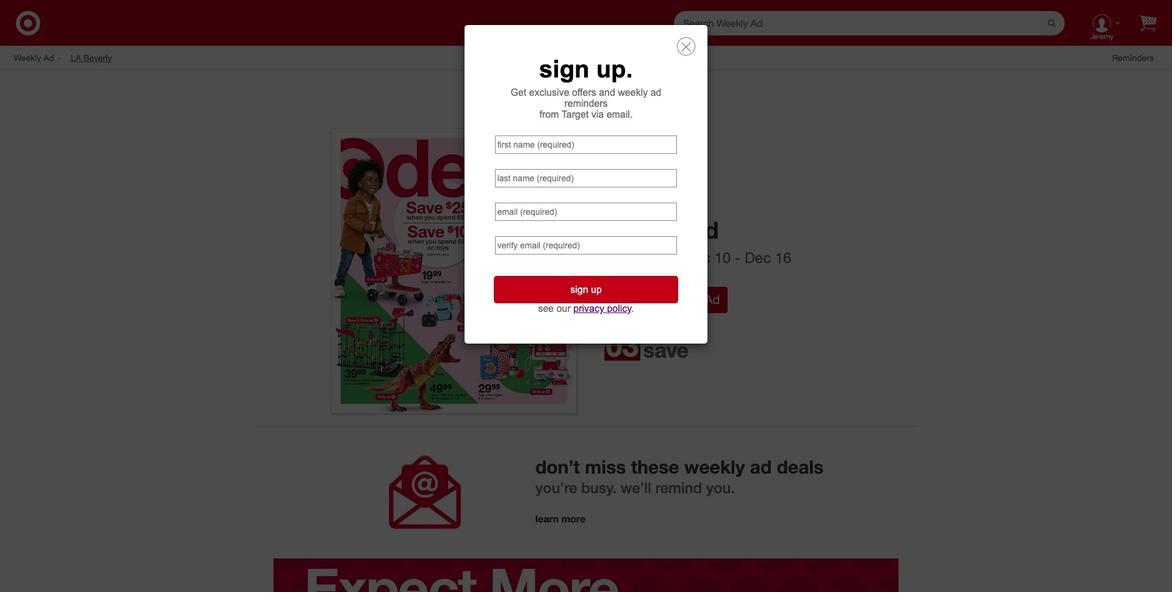 Task type: locate. For each thing, give the bounding box(es) containing it.
expect more than ever before. low prices today and every day on thousands of items. image
[[274, 559, 899, 592]]

ad for weekly ad
[[44, 52, 54, 63]]

weekly for weekly ad
[[14, 52, 41, 63]]

weekly down go to target.com icon
[[14, 52, 41, 63]]

03
[[606, 328, 639, 364]]

0 vertical spatial ad
[[44, 52, 54, 63]]

ad up 10
[[689, 216, 719, 244]]

-
[[735, 248, 741, 267]]

weekly for weekly ad prices valid dec 10 - dec 16
[[605, 216, 683, 244]]

1 dec from the left
[[684, 248, 711, 267]]

the
[[642, 292, 659, 307]]

dec right -
[[745, 248, 771, 267]]

save
[[644, 338, 689, 363]]

ad
[[44, 52, 54, 63], [689, 216, 719, 244], [705, 292, 720, 307]]

0 horizontal spatial dec
[[684, 248, 711, 267]]

weekly inside weekly ad prices valid dec 10 - dec 16
[[605, 216, 683, 244]]

dec
[[684, 248, 711, 267], [745, 248, 771, 267]]

weekly right the
[[663, 292, 702, 307]]

ad left la
[[44, 52, 54, 63]]

weekly
[[14, 52, 41, 63], [510, 89, 557, 107], [605, 216, 683, 244], [663, 292, 702, 307]]

weekly ad link
[[14, 52, 71, 64]]

go to target.com image
[[16, 11, 40, 35]]

weekly ad prices valid dec 10 - dec 16
[[605, 216, 792, 267]]

16
[[776, 248, 792, 267]]

la
[[71, 52, 81, 63]]

ad down 10
[[705, 292, 720, 307]]

1 vertical spatial ad
[[689, 216, 719, 244]]

la beverly
[[71, 52, 112, 63]]

form
[[674, 11, 1065, 35]]

ad inside weekly ad prices valid dec 10 - dec 16
[[689, 216, 719, 244]]

weekly up prices on the right of the page
[[605, 216, 683, 244]]

weekly inside button
[[663, 292, 702, 307]]

dec left 10
[[684, 248, 711, 267]]

view the weekly ad button
[[605, 287, 728, 313]]

weekly ad
[[14, 52, 54, 63]]

prices
[[605, 248, 645, 267]]

beverly
[[84, 52, 112, 63]]

weekly left ads
[[510, 89, 557, 107]]

2 vertical spatial ad
[[705, 292, 720, 307]]

view the weekly ad image
[[331, 128, 577, 414]]

1 horizontal spatial dec
[[745, 248, 771, 267]]



Task type: vqa. For each thing, say whether or not it's contained in the screenshot.
on
no



Task type: describe. For each thing, give the bounding box(es) containing it.
view the weekly ad
[[613, 292, 720, 307]]

days
[[644, 329, 674, 345]]

view your cart on target.com image
[[1140, 14, 1157, 31]]

ad for weekly ad prices valid dec 10 - dec 16
[[689, 216, 719, 244]]

weekly for weekly ads & catalogs
[[510, 89, 557, 107]]

la beverly link
[[71, 52, 121, 64]]

to
[[677, 329, 690, 345]]

10
[[715, 248, 731, 267]]

catalogs
[[604, 89, 662, 107]]

view
[[613, 292, 638, 307]]

ads
[[561, 89, 587, 107]]

valid
[[649, 248, 680, 267]]

reminders
[[1113, 52, 1154, 63]]

weekly ads & catalogs
[[510, 89, 662, 107]]

ad inside button
[[705, 292, 720, 307]]

close image
[[682, 42, 691, 52]]

&
[[591, 89, 600, 107]]

don't miss these weekly ad deals. you're busy. we'll remind you. sign up now. image
[[268, 427, 905, 559]]

03 days to
[[606, 328, 690, 364]]

2 dec from the left
[[745, 248, 771, 267]]

reminders link
[[1113, 52, 1164, 64]]



